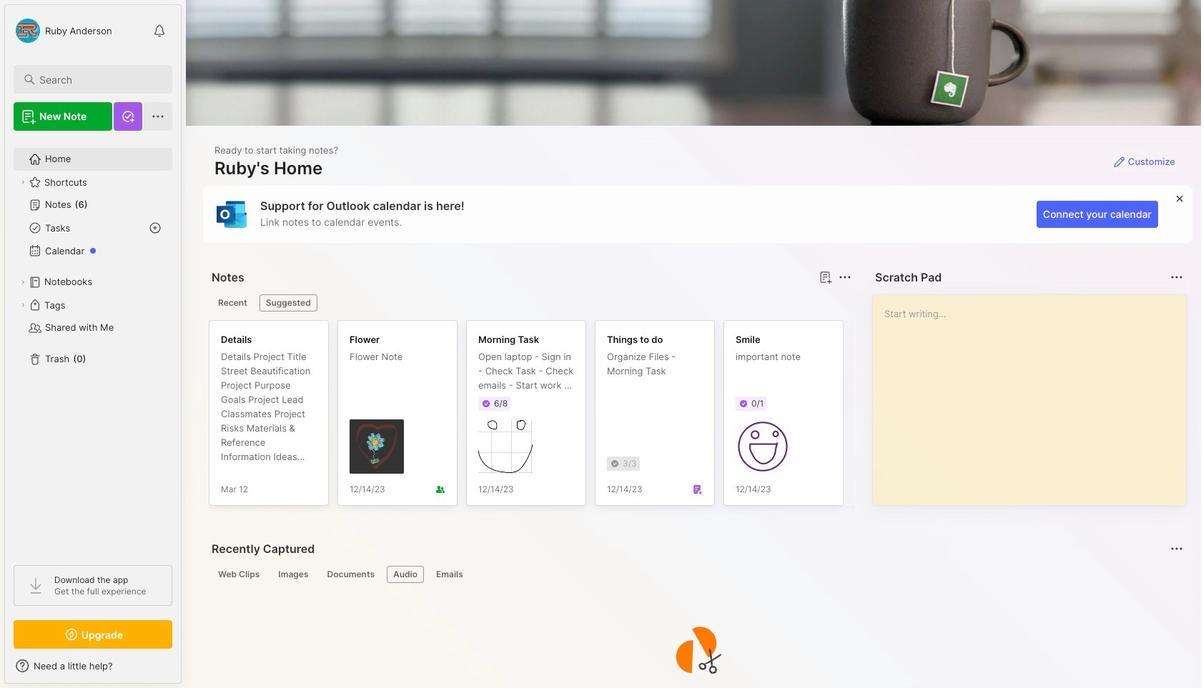 Task type: vqa. For each thing, say whether or not it's contained in the screenshot.
More actions image on the right of the page
yes



Task type: locate. For each thing, give the bounding box(es) containing it.
2 horizontal spatial thumbnail image
[[736, 420, 790, 474]]

3 thumbnail image from the left
[[736, 420, 790, 474]]

1 horizontal spatial thumbnail image
[[479, 420, 533, 474]]

2 tab list from the top
[[212, 567, 1182, 584]]

1 tab list from the top
[[212, 295, 850, 312]]

0 horizontal spatial thumbnail image
[[350, 420, 404, 474]]

None search field
[[39, 71, 160, 88]]

1 vertical spatial tab list
[[212, 567, 1182, 584]]

thumbnail image
[[350, 420, 404, 474], [479, 420, 533, 474], [736, 420, 790, 474]]

1 thumbnail image from the left
[[350, 420, 404, 474]]

tab list
[[212, 295, 850, 312], [212, 567, 1182, 584]]

more actions image
[[837, 269, 854, 286], [1169, 269, 1186, 286], [1169, 541, 1186, 558]]

0 vertical spatial tab list
[[212, 295, 850, 312]]

main element
[[0, 0, 186, 689]]

tree
[[5, 139, 181, 553]]

row group
[[209, 320, 1110, 515]]

tab
[[212, 295, 254, 312], [259, 295, 317, 312], [212, 567, 266, 584], [272, 567, 315, 584], [321, 567, 381, 584], [387, 567, 424, 584], [430, 567, 470, 584]]

More actions field
[[836, 268, 856, 288], [1167, 268, 1187, 288], [1167, 539, 1187, 559]]

WHAT'S NEW field
[[5, 655, 181, 678]]

none search field inside main element
[[39, 71, 160, 88]]



Task type: describe. For each thing, give the bounding box(es) containing it.
click to collapse image
[[181, 662, 191, 680]]

Start writing… text field
[[885, 295, 1186, 494]]

expand notebooks image
[[19, 278, 27, 287]]

Account field
[[14, 16, 112, 45]]

tree inside main element
[[5, 139, 181, 553]]

expand tags image
[[19, 301, 27, 310]]

Search text field
[[39, 73, 160, 87]]

2 thumbnail image from the left
[[479, 420, 533, 474]]



